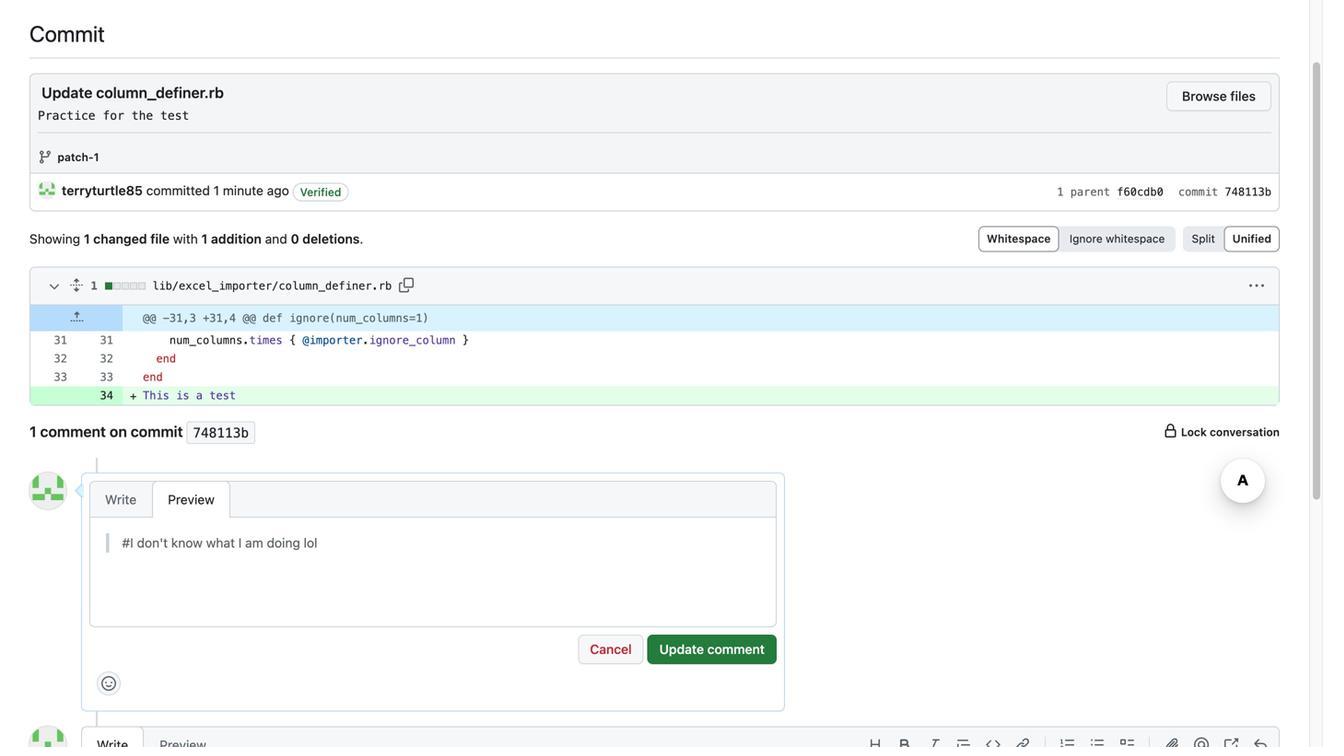 Task type: vqa. For each thing, say whether or not it's contained in the screenshot.
italic image at right
yes



Task type: describe. For each thing, give the bounding box(es) containing it.
+31,4
[[203, 312, 236, 325]]

def
[[263, 312, 283, 325]]

mention image
[[1195, 738, 1210, 748]]

comment for update
[[708, 642, 765, 657]]

test inside the update column_definer.rb practice for the test
[[160, 109, 189, 123]]

code image
[[986, 738, 1001, 748]]

times
[[249, 334, 283, 347]]

lib/excel_importer/column_definer.rb
[[152, 280, 392, 293]]

patch-1 link
[[58, 151, 99, 164]]

commit 748113b
[[1179, 186, 1272, 199]]

1 horizontal spatial test
[[210, 390, 236, 403]]

0 vertical spatial commit
[[1179, 186, 1219, 199]]

a
[[196, 390, 203, 403]]

list unordered image
[[1091, 738, 1105, 748]]

#i
[[122, 535, 133, 551]]

diff view list
[[1184, 227, 1281, 252]]

0 vertical spatial end
[[156, 353, 176, 366]]

split button
[[1186, 229, 1222, 250]]

cross reference image
[[1224, 738, 1239, 748]]

don't
[[137, 535, 168, 551]]

. down @@ -31,3 +31,4 @@ def ignore(num_columns=1)
[[243, 334, 249, 347]]

lib/excel_importer/column_definer.rb link
[[152, 272, 392, 301]]

verified
[[300, 186, 341, 199]]

ago
[[267, 183, 289, 198]]

#i don't know what i am doing lol
[[122, 535, 318, 551]]

ignore whitespace
[[1070, 233, 1166, 245]]

1 vertical spatial commit
[[131, 423, 183, 441]]

on
[[110, 423, 127, 441]]

update comment button
[[648, 635, 777, 665]]

1 right with at the top
[[202, 232, 208, 247]]

expand up image
[[70, 310, 84, 325]]

terryturtle85
[[62, 183, 143, 198]]

0 vertical spatial 748113b
[[1226, 186, 1272, 199]]

for
[[103, 109, 124, 123]]

whitespace
[[1106, 233, 1166, 245]]

expand all image
[[69, 278, 84, 293]]

update for comment
[[660, 642, 704, 657]]

toggle diff contents image
[[47, 280, 62, 294]]

ignore
[[1070, 233, 1103, 245]]

link image
[[1016, 738, 1031, 748]]

. down ignore(num_columns=1)
[[363, 334, 369, 347]]

patch-
[[58, 151, 94, 164]]

cancel
[[590, 642, 632, 657]]

files
[[1231, 89, 1257, 104]]

748113b inside 1 comment     on commit 748113b
[[193, 425, 249, 441]]

terryturtle85 link
[[62, 183, 143, 198]]

am
[[245, 535, 263, 551]]

show options image
[[1250, 279, 1265, 294]]

update for column_definer.rb
[[41, 84, 93, 101]]

1 right showing
[[84, 232, 90, 247]]

column_definer.rb
[[96, 84, 224, 101]]

the
[[132, 109, 153, 123]]

showing
[[30, 232, 80, 247]]

list ordered image
[[1061, 738, 1076, 748]]

browse files link
[[1167, 82, 1272, 111]]

deletions
[[303, 232, 360, 247]]

add or remove reactions image
[[101, 677, 116, 691]]

f60cdb0 link
[[1118, 186, 1164, 200]]

minute
[[223, 183, 264, 198]]

committed
[[146, 183, 210, 198]]

num_columns . times { @importer . ignore_column }
[[170, 334, 469, 347]]

update column_definer.rb practice for the test
[[38, 84, 224, 123]]

lock
[[1182, 426, 1208, 439]]

whitespace button
[[982, 229, 1057, 250]]

italic image
[[927, 738, 942, 748]]

ignore_column
[[369, 334, 456, 347]]

verified button
[[293, 183, 349, 201]]

whitespace
[[987, 233, 1051, 245]]

f60cdb0
[[1118, 186, 1164, 199]]

ignore(num_columns=1)
[[289, 312, 429, 325]]

add or remove reactions element
[[97, 672, 121, 696]]

unified
[[1233, 233, 1272, 245]]

this
[[143, 390, 170, 403]]

1 left on
[[30, 423, 37, 441]]

{
[[289, 334, 296, 347]]

@@ -31,3 +31,4 @@ def ignore(num_columns=1)
[[143, 312, 429, 325]]

lock conversation
[[1179, 426, 1281, 439]]

changed
[[93, 232, 147, 247]]

. right "0" at the left top of the page
[[360, 232, 364, 247]]

practice
[[38, 109, 96, 123]]

update comment
[[660, 642, 765, 657]]

1 @@ from the left
[[143, 312, 156, 325]]

parent
[[1071, 186, 1111, 199]]

preview
[[168, 492, 215, 507]]



Task type: locate. For each thing, give the bounding box(es) containing it.
2 @@ from the left
[[243, 312, 256, 325]]

end
[[156, 353, 176, 366], [143, 371, 163, 384]]

doing
[[267, 535, 300, 551]]

@@
[[143, 312, 156, 325], [243, 312, 256, 325]]

browse
[[1183, 89, 1228, 104]]

comment for 1
[[40, 423, 106, 441]]

@importer
[[303, 334, 363, 347]]

0 horizontal spatial 748113b
[[193, 425, 249, 441]]

1 right the expand all image
[[91, 280, 104, 293]]

heading image
[[868, 738, 883, 748]]

1 vertical spatial 748113b
[[193, 425, 249, 441]]

showing 1 changed file with 1 addition and 0 deletions .
[[30, 232, 364, 247]]

0 vertical spatial @terryturtle85 image
[[38, 181, 56, 200]]

0 horizontal spatial @@
[[143, 312, 156, 325]]

test right a
[[210, 390, 236, 403]]

tasklist image
[[1120, 738, 1135, 748]]

conversation
[[1210, 426, 1281, 439]]

paperclip image
[[1165, 738, 1180, 748]]

1 left minute
[[214, 183, 219, 198]]

update
[[41, 84, 93, 101], [660, 642, 704, 657]]

preview tab list
[[89, 481, 230, 518]]

add a comment tab list
[[81, 727, 222, 748]]

comment inside button
[[708, 642, 765, 657]]

ignore whitespace button
[[1063, 229, 1173, 250]]

know
[[171, 535, 203, 551]]

unified button
[[1228, 229, 1278, 250]]

1 parent f60cdb0
[[1058, 186, 1164, 199]]

what
[[206, 535, 235, 551]]

i
[[239, 535, 242, 551]]

}
[[463, 334, 469, 347]]

0 vertical spatial update
[[41, 84, 93, 101]]

cancel button
[[578, 635, 644, 665]]

1
[[94, 151, 99, 164], [214, 183, 219, 198], [1058, 186, 1064, 199], [84, 232, 90, 247], [202, 232, 208, 247], [91, 280, 104, 293], [30, 423, 37, 441]]

num_columns
[[170, 334, 243, 347]]

1 vertical spatial update
[[660, 642, 704, 657]]

0 vertical spatial comment
[[40, 423, 106, 441]]

0
[[291, 232, 299, 247]]

whitespace list
[[979, 227, 1176, 252]]

-
[[163, 312, 170, 325]]

1 up terryturtle85
[[94, 151, 99, 164]]

1 vertical spatial @terryturtle85 image
[[30, 473, 66, 510]]

1 vertical spatial test
[[210, 390, 236, 403]]

terryturtle85 committed 1 minute ago
[[62, 183, 289, 198]]

comment
[[40, 423, 106, 441], [708, 642, 765, 657]]

0 horizontal spatial update
[[41, 84, 93, 101]]

1 left parent
[[1058, 186, 1064, 199]]

0 horizontal spatial comment
[[40, 423, 106, 441]]

preview button
[[152, 481, 230, 518]]

addition
[[211, 232, 262, 247]]

@@ left -
[[143, 312, 156, 325]]

1 horizontal spatial commit
[[1179, 186, 1219, 199]]

lock image
[[1164, 424, 1179, 439]]

1 vertical spatial comment
[[708, 642, 765, 657]]

copy image
[[399, 278, 414, 293]]

1 vertical spatial end
[[143, 371, 163, 384]]

lock conversation button
[[1164, 424, 1281, 441]]

748113b
[[1226, 186, 1272, 199], [193, 425, 249, 441]]

0 horizontal spatial commit
[[131, 423, 183, 441]]

git branch image
[[38, 150, 53, 165]]

browse files
[[1183, 89, 1257, 104]]

1 horizontal spatial update
[[660, 642, 704, 657]]

test down column_definer.rb
[[160, 109, 189, 123]]

@@ left def
[[243, 312, 256, 325]]

748113b up unified
[[1226, 186, 1272, 199]]

commit up split
[[1179, 186, 1219, 199]]

748113b down a
[[193, 425, 249, 441]]

commit
[[1179, 186, 1219, 199], [131, 423, 183, 441]]

test
[[160, 109, 189, 123], [210, 390, 236, 403]]

1 horizontal spatial 748113b
[[1226, 186, 1272, 199]]

this is a test
[[143, 390, 236, 403]]

patch-1
[[58, 151, 99, 164]]

0 horizontal spatial test
[[160, 109, 189, 123]]

update up practice
[[41, 84, 93, 101]]

bold image
[[898, 738, 913, 748]]

1 horizontal spatial @@
[[243, 312, 256, 325]]

write
[[105, 492, 137, 507]]

0 vertical spatial test
[[160, 109, 189, 123]]

lol
[[304, 535, 318, 551]]

file
[[150, 232, 170, 247]]

commit down this
[[131, 423, 183, 441]]

split
[[1193, 233, 1216, 245]]

commit
[[30, 21, 105, 47]]

is
[[176, 390, 190, 403]]

1 horizontal spatial comment
[[708, 642, 765, 657]]

31,3
[[170, 312, 196, 325]]

@terryturtle85 image
[[38, 181, 56, 200], [30, 473, 66, 510], [30, 727, 66, 748]]

1 comment     on commit 748113b
[[30, 423, 249, 441]]

write button
[[89, 481, 152, 518]]

quote image
[[957, 738, 972, 748]]

update inside button
[[660, 642, 704, 657]]

2 vertical spatial @terryturtle85 image
[[30, 727, 66, 748]]

update right cancel
[[660, 642, 704, 657]]

.
[[360, 232, 364, 247], [243, 334, 249, 347], [363, 334, 369, 347]]

and
[[265, 232, 287, 247]]

with
[[173, 232, 198, 247]]

reply image
[[1254, 738, 1269, 748]]

update inside the update column_definer.rb practice for the test
[[41, 84, 93, 101]]



